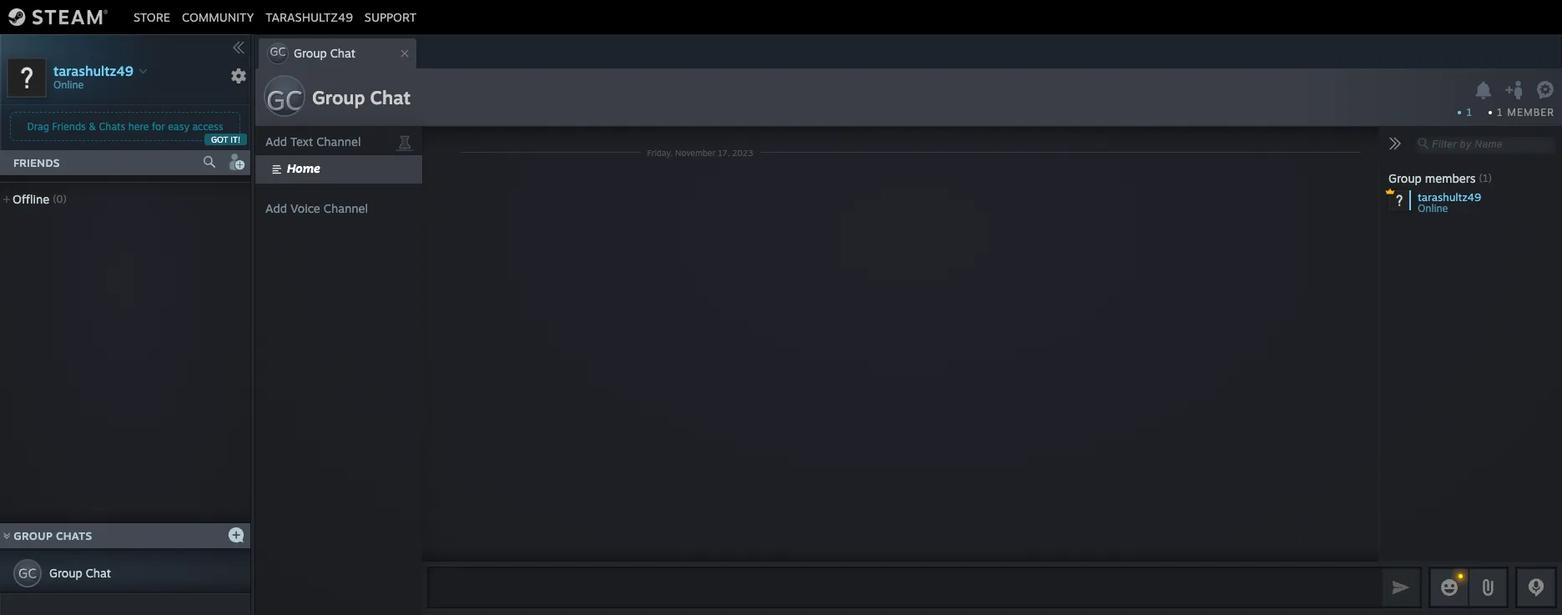 Task type: locate. For each thing, give the bounding box(es) containing it.
gc group chat
[[270, 44, 356, 60]]

online up 'drag friends & chats here for easy access got it!'
[[53, 78, 84, 91]]

manage group chat settings image
[[1536, 81, 1558, 102]]

0 horizontal spatial tarashultz49
[[53, 62, 133, 79]]

0 horizontal spatial 1
[[1467, 106, 1472, 119]]

0 horizontal spatial group chat
[[49, 566, 111, 580]]

1 vertical spatial friends
[[13, 156, 60, 169]]

1 up 'filter by name' 'text box'
[[1467, 106, 1472, 119]]

online
[[53, 78, 84, 91], [1418, 202, 1448, 214]]

create new voice channel image
[[265, 199, 282, 215]]

1 horizontal spatial tarashultz49
[[266, 10, 353, 24]]

add a friend image
[[227, 153, 245, 171]]

1 vertical spatial chat
[[370, 86, 411, 108]]

0 vertical spatial add
[[265, 134, 287, 149]]

1 horizontal spatial (
[[1479, 172, 1483, 184]]

add left voice
[[265, 201, 287, 215]]

1 horizontal spatial chats
[[99, 120, 125, 133]]

1 down 'filter by name' 'text box'
[[1483, 172, 1488, 184]]

submit image
[[1390, 576, 1412, 598]]

( inside group members ( 1 )
[[1479, 172, 1483, 184]]

tarashultz49 down members
[[1418, 190, 1481, 204]]

) inside offline ( 0 )
[[63, 193, 67, 205]]

1 vertical spatial (
[[53, 193, 56, 205]]

1 inside group members ( 1 )
[[1483, 172, 1488, 184]]

group chat up unpin channel list icon
[[312, 86, 411, 108]]

tarashultz49
[[266, 10, 353, 24], [53, 62, 133, 79], [1418, 190, 1481, 204]]

here
[[128, 120, 149, 133]]

1 horizontal spatial online
[[1418, 202, 1448, 214]]

add for add text channel
[[265, 134, 287, 149]]

chats right collapse chats list image
[[56, 529, 92, 542]]

0 horizontal spatial )
[[63, 193, 67, 205]]

offline ( 0 )
[[13, 192, 67, 206]]

0 horizontal spatial (
[[53, 193, 56, 205]]

gc down "tarashultz49" link
[[270, 44, 286, 58]]

0 vertical spatial chat
[[330, 46, 356, 60]]

2 add from the top
[[265, 201, 287, 215]]

gc
[[270, 44, 286, 58], [266, 83, 303, 117], [18, 565, 37, 582]]

0 vertical spatial group chat
[[312, 86, 411, 108]]

1 horizontal spatial chat
[[330, 46, 356, 60]]

( right offline
[[53, 193, 56, 205]]

support link
[[359, 10, 422, 24]]

gc down collapse chats list image
[[18, 565, 37, 582]]

add
[[265, 134, 287, 149], [265, 201, 287, 215]]

channel right voice
[[324, 201, 368, 215]]

channel right text
[[316, 134, 361, 149]]

online down group members ( 1 )
[[1418, 202, 1448, 214]]

voice
[[290, 201, 320, 215]]

2 horizontal spatial 1
[[1497, 106, 1504, 119]]

send special image
[[1478, 577, 1498, 598]]

1 vertical spatial group chat
[[49, 566, 111, 580]]

invite a friend to this group chat image
[[1505, 79, 1526, 101]]

group chat down group chats
[[49, 566, 111, 580]]

1 vertical spatial )
[[63, 193, 67, 205]]

0 vertical spatial channel
[[316, 134, 361, 149]]

(
[[1479, 172, 1483, 184], [53, 193, 56, 205]]

0 vertical spatial gc
[[270, 44, 286, 58]]

collapse chats list image
[[0, 532, 19, 539]]

support
[[365, 10, 417, 24]]

1 vertical spatial chats
[[56, 529, 92, 542]]

1 vertical spatial online
[[1418, 202, 1448, 214]]

1 horizontal spatial )
[[1488, 172, 1492, 184]]

0 vertical spatial friends
[[52, 120, 86, 133]]

1 add from the top
[[265, 134, 287, 149]]

chat inside gc group chat
[[330, 46, 356, 60]]

2 vertical spatial gc
[[18, 565, 37, 582]]

group
[[294, 46, 327, 60], [312, 86, 365, 108], [1389, 171, 1422, 185], [14, 529, 53, 542], [49, 566, 82, 580]]

add left text
[[265, 134, 287, 149]]

gc up create new text channel icon
[[266, 83, 303, 117]]

friends
[[52, 120, 86, 133], [13, 156, 60, 169]]

0 vertical spatial (
[[1479, 172, 1483, 184]]

friends left '&'
[[52, 120, 86, 133]]

chat down group chats
[[86, 566, 111, 580]]

unpin channel list image
[[394, 130, 416, 152]]

gc inside gc group chat
[[270, 44, 286, 58]]

group inside gc group chat
[[294, 46, 327, 60]]

None text field
[[427, 567, 1379, 608]]

1 horizontal spatial group chat
[[312, 86, 411, 108]]

community link
[[176, 10, 260, 24]]

( inside offline ( 0 )
[[53, 193, 56, 205]]

0 horizontal spatial chat
[[86, 566, 111, 580]]

0 vertical spatial )
[[1488, 172, 1492, 184]]

tarashultz49 up gc group chat
[[266, 10, 353, 24]]

1 vertical spatial add
[[265, 201, 287, 215]]

1 horizontal spatial 1
[[1483, 172, 1488, 184]]

for
[[152, 120, 165, 133]]

create a group chat image
[[228, 526, 245, 543]]

chats right '&'
[[99, 120, 125, 133]]

2 vertical spatial chat
[[86, 566, 111, 580]]

chat down close this tab 'image'
[[370, 86, 411, 108]]

friday, november 17, 2023
[[647, 147, 753, 157]]

store link
[[128, 10, 176, 24]]

) right offline
[[63, 193, 67, 205]]

1 vertical spatial channel
[[324, 201, 368, 215]]

tarashultz49 up '&'
[[53, 62, 133, 79]]

close this tab image
[[396, 48, 413, 58]]

1 vertical spatial gc
[[266, 83, 303, 117]]

1 left member
[[1497, 106, 1504, 119]]

2 vertical spatial tarashultz49
[[1418, 190, 1481, 204]]

friends inside 'drag friends & chats here for easy access got it!'
[[52, 120, 86, 133]]

home
[[287, 161, 320, 175]]

drag
[[27, 120, 49, 133]]

chats
[[99, 120, 125, 133], [56, 529, 92, 542]]

0 vertical spatial chats
[[99, 120, 125, 133]]

community
[[182, 10, 254, 24]]

channel
[[316, 134, 361, 149], [324, 201, 368, 215]]

chat
[[330, 46, 356, 60], [370, 86, 411, 108], [86, 566, 111, 580]]

chat down "tarashultz49" link
[[330, 46, 356, 60]]

friends down drag
[[13, 156, 60, 169]]

1 for 1
[[1467, 106, 1472, 119]]

)
[[1488, 172, 1492, 184], [63, 193, 67, 205]]

1
[[1467, 106, 1472, 119], [1497, 106, 1504, 119], [1483, 172, 1488, 184]]

offline
[[13, 192, 49, 206]]

group chat
[[312, 86, 411, 108], [49, 566, 111, 580]]

2023
[[732, 147, 753, 157]]

0 vertical spatial tarashultz49
[[266, 10, 353, 24]]

0 horizontal spatial online
[[53, 78, 84, 91]]

) down 'filter by name' 'text box'
[[1488, 172, 1492, 184]]

1 for 1 member
[[1497, 106, 1504, 119]]

( right members
[[1479, 172, 1483, 184]]



Task type: describe. For each thing, give the bounding box(es) containing it.
tarashultz49 link
[[260, 10, 359, 24]]

access
[[192, 120, 223, 133]]

group chats
[[14, 529, 92, 542]]

add text channel
[[265, 134, 361, 149]]

2 horizontal spatial tarashultz49
[[1418, 190, 1481, 204]]

it!
[[231, 134, 240, 144]]

store
[[134, 10, 170, 24]]

got
[[211, 134, 228, 144]]

easy
[[168, 120, 189, 133]]

2 horizontal spatial chat
[[370, 86, 411, 108]]

chats inside 'drag friends & chats here for easy access got it!'
[[99, 120, 125, 133]]

collapse member list image
[[1389, 137, 1402, 150]]

0
[[56, 193, 63, 205]]

text
[[290, 134, 313, 149]]

0 vertical spatial online
[[53, 78, 84, 91]]

&
[[89, 120, 96, 133]]

1 vertical spatial tarashultz49
[[53, 62, 133, 79]]

november
[[675, 147, 716, 157]]

channel for add text channel
[[316, 134, 361, 149]]

channel for add voice channel
[[324, 201, 368, 215]]

add voice channel
[[265, 201, 368, 215]]

manage friends list settings image
[[230, 68, 247, 84]]

create new text channel image
[[265, 132, 282, 149]]

member
[[1507, 106, 1555, 119]]

friday,
[[647, 147, 673, 157]]

search my friends list image
[[202, 154, 217, 169]]

1 member
[[1497, 106, 1555, 119]]

add for add voice channel
[[265, 201, 287, 215]]

members
[[1425, 171, 1476, 185]]

Filter by Name text field
[[1412, 134, 1556, 155]]

) inside group members ( 1 )
[[1488, 172, 1492, 184]]

sorting alphabetically image
[[224, 188, 244, 208]]

17,
[[718, 147, 730, 157]]

group members ( 1 )
[[1389, 171, 1492, 185]]

0 horizontal spatial chats
[[56, 529, 92, 542]]

manage notification settings image
[[1473, 81, 1494, 100]]

drag friends & chats here for easy access got it!
[[27, 120, 240, 144]]



Task type: vqa. For each thing, say whether or not it's contained in the screenshot.
the topmost Online
yes



